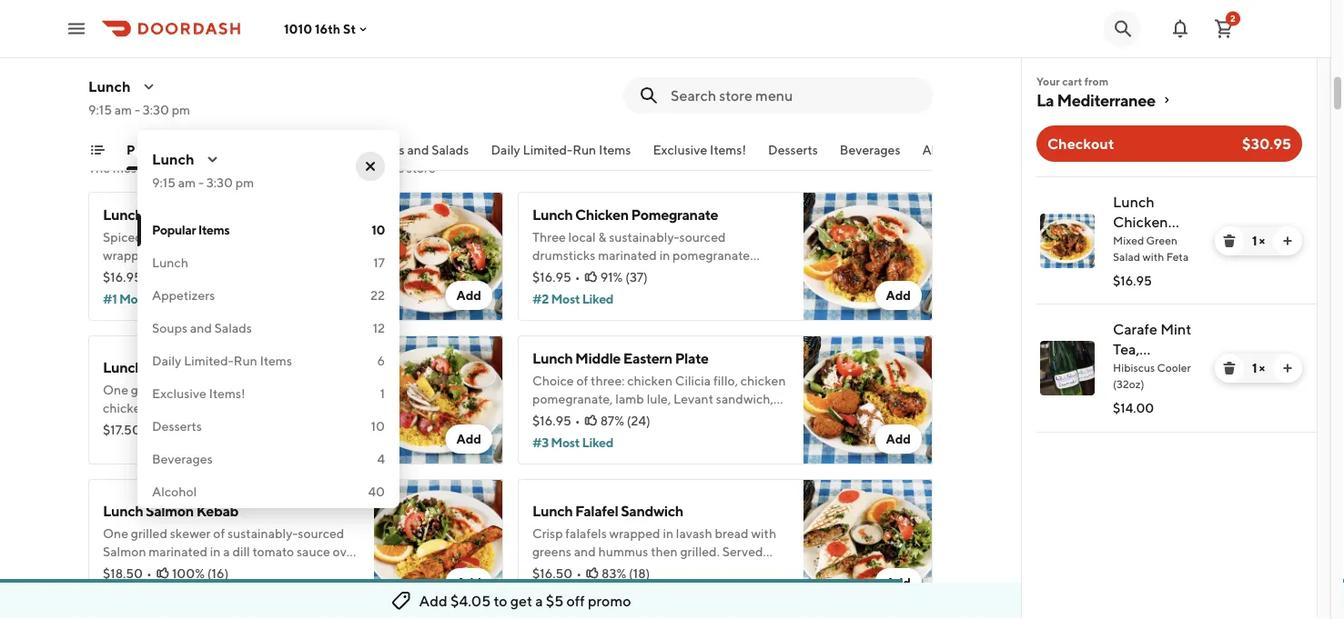 Task type: describe. For each thing, give the bounding box(es) containing it.
1 horizontal spatial am
[[178, 175, 196, 190]]

10 for desserts
[[371, 419, 385, 434]]

lunch middle eastern plate
[[532, 350, 709, 367]]

your cart from
[[1037, 75, 1109, 87]]

a
[[535, 593, 543, 610]]

0 horizontal spatial lunch chicken pomegranate image
[[804, 192, 933, 321]]

salmon
[[146, 503, 194, 520]]

remove item from cart image for $16.95
[[1222, 234, 1237, 248]]

notification bell image
[[1169, 18, 1191, 40]]

add $4.05 to get a $5 off promo
[[419, 593, 631, 610]]

1 horizontal spatial menus image
[[205, 152, 220, 167]]

add button for lunch salmon kebab
[[445, 569, 492, 598]]

91% (37)
[[600, 270, 648, 285]]

#1
[[103, 292, 117, 307]]

alcohol button
[[922, 141, 967, 170]]

lunch chicken pomegranate inside 'list'
[[1113, 193, 1202, 251]]

lunch down most
[[103, 206, 143, 223]]

shawerma
[[202, 206, 269, 223]]

soups and salads button
[[369, 141, 469, 170]]

(18)
[[629, 567, 650, 582]]

your
[[1037, 75, 1060, 87]]

2
[[1231, 13, 1236, 24]]

lunch left salmon
[[103, 503, 143, 520]]

1 vertical spatial 9:15 am - 3:30 pm
[[152, 175, 254, 190]]

most for lunch chicken shawerma
[[119, 292, 148, 307]]

0 vertical spatial desserts
[[768, 142, 818, 157]]

mixed
[[1113, 234, 1144, 247]]

hibiscus cooler (32oz)
[[1113, 361, 1191, 390]]

green
[[1146, 234, 1178, 247]]

la
[[1037, 90, 1054, 110]]

10 for popular items
[[372, 223, 385, 238]]

lunch salmon kebab image
[[374, 480, 503, 609]]

1 vertical spatial exclusive items!
[[152, 386, 245, 401]]

la mediterranee
[[1037, 90, 1156, 110]]

lunch up appetizers
[[152, 255, 188, 270]]

popular items the most commonly ordered items and dishes from this store
[[88, 134, 436, 176]]

chicken right saffron at left
[[195, 359, 249, 376]]

$16.95 • for middle
[[532, 414, 580, 429]]

$18.50
[[103, 567, 143, 582]]

1 for $14.00
[[1252, 361, 1257, 376]]

middle
[[575, 350, 621, 367]]

1 horizontal spatial soups and salads
[[369, 142, 469, 157]]

lunch falafel sandwich
[[532, 503, 683, 520]]

dishes
[[314, 161, 351, 176]]

add button for lunch falafel sandwich
[[875, 569, 922, 598]]

add one to cart image
[[1281, 361, 1295, 376]]

mixed green salad with feta
[[1113, 234, 1189, 263]]

87% (24)
[[600, 414, 650, 429]]

falafel
[[575, 503, 618, 520]]

cooler
[[1157, 361, 1191, 374]]

exclusive inside "button"
[[653, 142, 707, 157]]

most for lunch chicken pomegranate
[[551, 292, 580, 307]]

0 horizontal spatial and
[[190, 321, 212, 336]]

la mediterranee link
[[1037, 89, 1302, 111]]

and inside the 'soups and salads' button
[[407, 142, 429, 157]]

4
[[377, 452, 385, 467]]

#1 most liked
[[103, 292, 182, 307]]

$16.95 inside lunch chicken pomegranate 'list'
[[1113, 273, 1152, 289]]

1 vertical spatial 9:15
[[152, 175, 176, 190]]

lunch chicken pomegranate list
[[1022, 177, 1317, 433]]

items! inside "button"
[[710, 142, 746, 157]]

83%
[[602, 567, 626, 582]]

1 horizontal spatial from
[[1085, 75, 1109, 87]]

exclusive items! button
[[653, 141, 746, 170]]

items inside popular items the most commonly ordered items and dishes from this store
[[161, 134, 210, 157]]

this
[[383, 161, 404, 176]]

17
[[373, 255, 385, 270]]

show menu categories image
[[90, 143, 105, 157]]

• for falafel
[[576, 567, 582, 582]]

100%
[[172, 567, 205, 582]]

$4.05
[[450, 593, 491, 610]]

$17.50
[[103, 423, 141, 438]]

lunch left saffron at left
[[103, 359, 143, 376]]

1010
[[284, 21, 312, 36]]

83% (18)
[[602, 567, 650, 582]]

lunch falafel sandwich image
[[804, 480, 933, 609]]

$16.50 •
[[532, 567, 582, 582]]

(37)
[[625, 270, 648, 285]]

1 horizontal spatial exclusive items!
[[653, 142, 746, 157]]

0 vertical spatial alcohol
[[922, 142, 967, 157]]

lunch right most
[[152, 151, 194, 168]]

items
[[256, 161, 287, 176]]

appetizers
[[152, 288, 215, 303]]

cart
[[1062, 75, 1082, 87]]

0 vertical spatial menus image
[[142, 79, 156, 94]]

daily limited-run items button
[[491, 141, 631, 170]]

close menu navigation image
[[363, 159, 378, 174]]

0 horizontal spatial desserts
[[152, 419, 202, 434]]

1 vertical spatial salads
[[214, 321, 252, 336]]

1 vertical spatial exclusive
[[152, 386, 206, 401]]

2 vertical spatial 1
[[380, 386, 385, 401]]

mediterranee
[[1057, 90, 1156, 110]]

pm for right menus icon
[[235, 175, 254, 190]]

0 vertical spatial 9:15
[[88, 102, 112, 117]]

0 horizontal spatial lunch chicken pomegranate
[[532, 206, 718, 223]]

sandwich
[[621, 503, 683, 520]]

get
[[510, 593, 532, 610]]

remove item from cart image for $14.00
[[1222, 361, 1237, 376]]

1010 16th st button
[[284, 21, 371, 36]]

most for lunch middle eastern plate
[[551, 435, 580, 451]]

- for the topmost menus icon
[[135, 102, 140, 117]]

the
[[88, 161, 110, 176]]

#3 most liked
[[532, 435, 613, 451]]

94% (19)
[[170, 423, 219, 438]]

1 vertical spatial popular items
[[152, 223, 230, 238]]

lunch middle eastern plate image
[[804, 336, 933, 465]]

hibiscus
[[1113, 361, 1155, 374]]

94%
[[170, 423, 195, 438]]

store
[[407, 161, 436, 176]]

Item Search search field
[[671, 86, 918, 106]]

1 vertical spatial soups
[[152, 321, 188, 336]]

2 button
[[1206, 10, 1242, 47]]

promo
[[588, 593, 631, 610]]

(24)
[[627, 414, 650, 429]]

3:30 for the topmost menus icon
[[143, 102, 169, 117]]

carafe mint tea, lemonade or hibiscus cooler image
[[1040, 341, 1095, 396]]

3:30 for right menus icon
[[206, 175, 233, 190]]

$16.95 up #1
[[103, 270, 142, 285]]

0 horizontal spatial pomegranate
[[631, 206, 718, 223]]

12
[[373, 321, 385, 336]]

soups inside button
[[369, 142, 405, 157]]

$16.95 • for chicken
[[532, 270, 580, 285]]

(16)
[[207, 567, 229, 582]]

lunch saffron chicken kebab
[[103, 359, 293, 376]]

16th
[[315, 21, 341, 36]]



Task type: locate. For each thing, give the bounding box(es) containing it.
most
[[113, 161, 141, 176]]

1 vertical spatial kebab
[[196, 503, 238, 520]]

(19)
[[198, 423, 219, 438]]

lunch chicken shawerma
[[103, 206, 269, 223]]

daily inside button
[[491, 142, 520, 157]]

$14.00
[[1113, 401, 1154, 416]]

and inside popular items the most commonly ordered items and dishes from this store
[[290, 161, 312, 176]]

1 × for $14.00
[[1252, 361, 1265, 376]]

1 vertical spatial menus image
[[205, 152, 220, 167]]

1 vertical spatial beverages
[[152, 452, 213, 467]]

× for $16.95
[[1259, 233, 1265, 248]]

9:15 up "lunch chicken shawerma" on the left top of page
[[152, 175, 176, 190]]

$16.95 down salad
[[1113, 273, 1152, 289]]

$16.95 • up #2
[[532, 270, 580, 285]]

pm
[[172, 102, 190, 117], [235, 175, 254, 190]]

0 vertical spatial limited-
[[523, 142, 573, 157]]

and up store
[[407, 142, 429, 157]]

from up la mediterranee
[[1085, 75, 1109, 87]]

lunch left the middle
[[532, 350, 573, 367]]

1 vertical spatial desserts
[[152, 419, 202, 434]]

with
[[1143, 250, 1164, 263]]

desserts right $17.50
[[152, 419, 202, 434]]

salads up the lunch saffron chicken kebab
[[214, 321, 252, 336]]

1 vertical spatial 1 ×
[[1252, 361, 1265, 376]]

9:15
[[88, 102, 112, 117], [152, 175, 176, 190]]

1 horizontal spatial 3:30
[[206, 175, 233, 190]]

0 horizontal spatial pm
[[172, 102, 190, 117]]

0 vertical spatial remove item from cart image
[[1222, 234, 1237, 248]]

chicken inside lunch chicken pomegranate
[[1113, 213, 1168, 231]]

1 horizontal spatial limited-
[[523, 142, 573, 157]]

1 × from the top
[[1259, 233, 1265, 248]]

1 vertical spatial daily limited-run items
[[152, 354, 292, 369]]

2 remove item from cart image from the top
[[1222, 361, 1237, 376]]

10 up 4
[[371, 419, 385, 434]]

1 ×
[[1252, 233, 1265, 248], [1252, 361, 1265, 376]]

liked for pomegranate
[[582, 292, 613, 307]]

ordered
[[207, 161, 253, 176]]

lunch salmon kebab
[[103, 503, 238, 520]]

lunch
[[88, 78, 131, 95], [152, 151, 194, 168], [1113, 193, 1155, 211], [103, 206, 143, 223], [532, 206, 573, 223], [152, 255, 188, 270], [532, 350, 573, 367], [103, 359, 143, 376], [103, 503, 143, 520], [532, 503, 573, 520]]

popular
[[88, 134, 157, 157], [127, 142, 170, 157], [152, 223, 196, 238]]

1 horizontal spatial pomegranate
[[1113, 233, 1202, 251]]

100% (16)
[[172, 567, 229, 582]]

chicken up mixed
[[1113, 213, 1168, 231]]

off
[[567, 593, 585, 610]]

remove item from cart image left add one to cart icon
[[1222, 234, 1237, 248]]

0 vertical spatial soups and salads
[[369, 142, 469, 157]]

daily down #1 most liked
[[152, 354, 181, 369]]

40
[[368, 485, 385, 500]]

alcohol right 'beverages' button
[[922, 142, 967, 157]]

1 horizontal spatial daily
[[491, 142, 520, 157]]

liked
[[150, 292, 182, 307], [582, 292, 613, 307], [582, 435, 613, 451]]

× left add one to cart icon
[[1259, 233, 1265, 248]]

soups
[[369, 142, 405, 157], [152, 321, 188, 336]]

salad
[[1113, 250, 1140, 263]]

91%
[[600, 270, 623, 285]]

plate
[[675, 350, 709, 367]]

$16.95 up #3
[[532, 414, 571, 429]]

0 vertical spatial am
[[114, 102, 132, 117]]

1 vertical spatial remove item from cart image
[[1222, 361, 1237, 376]]

1 horizontal spatial kebab
[[251, 359, 293, 376]]

soups up this
[[369, 142, 405, 157]]

add
[[456, 288, 481, 303], [886, 288, 911, 303], [456, 432, 481, 447], [886, 432, 911, 447], [456, 576, 481, 591], [886, 576, 911, 591], [419, 593, 448, 610]]

salads up store
[[432, 142, 469, 157]]

0 horizontal spatial run
[[234, 354, 257, 369]]

items! down the lunch saffron chicken kebab
[[209, 386, 245, 401]]

1 vertical spatial daily
[[152, 354, 181, 369]]

0 vertical spatial from
[[1085, 75, 1109, 87]]

0 horizontal spatial from
[[353, 161, 381, 176]]

1 horizontal spatial run
[[573, 142, 596, 157]]

0 horizontal spatial exclusive
[[152, 386, 206, 401]]

$16.95 • up #3
[[532, 414, 580, 429]]

3:30 up the commonly
[[143, 102, 169, 117]]

$16.50
[[532, 567, 573, 582]]

1 left add one to cart icon
[[1252, 233, 1257, 248]]

liked down the 91%
[[582, 292, 613, 307]]

run
[[573, 142, 596, 157], [234, 354, 257, 369]]

checkout
[[1048, 135, 1114, 152]]

0 vertical spatial pomegranate
[[631, 206, 718, 223]]

2 items, open order cart image
[[1213, 18, 1235, 40]]

$30.95
[[1242, 135, 1291, 152]]

most right #1
[[119, 292, 148, 307]]

87%
[[600, 414, 624, 429]]

0 vertical spatial 3:30
[[143, 102, 169, 117]]

lunch inside lunch chicken pomegranate
[[1113, 193, 1155, 211]]

and down appetizers
[[190, 321, 212, 336]]

0 vertical spatial -
[[135, 102, 140, 117]]

soups and salads down appetizers
[[152, 321, 252, 336]]

• for chicken
[[575, 270, 580, 285]]

popular items up 88% (43)
[[152, 223, 230, 238]]

0 horizontal spatial beverages
[[152, 452, 213, 467]]

1 horizontal spatial beverages
[[840, 142, 901, 157]]

88%
[[171, 270, 196, 285]]

0 vertical spatial beverages
[[840, 142, 901, 157]]

- left ordered
[[198, 175, 204, 190]]

to
[[494, 593, 507, 610]]

add one to cart image
[[1281, 234, 1295, 248]]

2 1 × from the top
[[1252, 361, 1265, 376]]

exclusive items!
[[653, 142, 746, 157], [152, 386, 245, 401]]

and
[[407, 142, 429, 157], [290, 161, 312, 176], [190, 321, 212, 336]]

• for middle
[[575, 414, 580, 429]]

0 horizontal spatial salads
[[214, 321, 252, 336]]

9:15 am - 3:30 pm up "lunch chicken shawerma" on the left top of page
[[152, 175, 254, 190]]

1 left add one to cart image
[[1252, 361, 1257, 376]]

0 vertical spatial run
[[573, 142, 596, 157]]

1 vertical spatial soups and salads
[[152, 321, 252, 336]]

salads inside button
[[432, 142, 469, 157]]

• up #3 most liked
[[575, 414, 580, 429]]

- for right menus icon
[[198, 175, 204, 190]]

menus image
[[142, 79, 156, 94], [205, 152, 220, 167]]

beverages
[[840, 142, 901, 157], [152, 452, 213, 467]]

1 horizontal spatial 9:15
[[152, 175, 176, 190]]

0 vertical spatial exclusive items!
[[653, 142, 746, 157]]

0 horizontal spatial soups
[[152, 321, 188, 336]]

feta
[[1166, 250, 1189, 263]]

1 horizontal spatial daily limited-run items
[[491, 142, 631, 157]]

liked down 87%
[[582, 435, 613, 451]]

#2
[[532, 292, 549, 307]]

st
[[343, 21, 356, 36]]

88% (43)
[[171, 270, 222, 285]]

from left this
[[353, 161, 381, 176]]

beverages down 94%
[[152, 452, 213, 467]]

0 horizontal spatial 3:30
[[143, 102, 169, 117]]

items
[[161, 134, 210, 157], [173, 142, 204, 157], [599, 142, 631, 157], [198, 223, 230, 238], [260, 354, 292, 369]]

items! left desserts button
[[710, 142, 746, 157]]

0 horizontal spatial alcohol
[[152, 485, 197, 500]]

and right items at the left of the page
[[290, 161, 312, 176]]

1 vertical spatial limited-
[[184, 354, 234, 369]]

0 vertical spatial kebab
[[251, 359, 293, 376]]

0 horizontal spatial limited-
[[184, 354, 234, 369]]

1 down 6
[[380, 386, 385, 401]]

1 vertical spatial -
[[198, 175, 204, 190]]

most right #3
[[551, 435, 580, 451]]

0 vertical spatial daily limited-run items
[[491, 142, 631, 157]]

beverages button
[[840, 141, 901, 170]]

0 vertical spatial 1
[[1252, 233, 1257, 248]]

0 vertical spatial items!
[[710, 142, 746, 157]]

1 horizontal spatial desserts
[[768, 142, 818, 157]]

lunch up show menu categories icon
[[88, 78, 131, 95]]

$18.50 •
[[103, 567, 152, 582]]

popular inside popular items the most commonly ordered items and dishes from this store
[[88, 134, 157, 157]]

add button for lunch middle eastern plate
[[875, 425, 922, 454]]

(43)
[[198, 270, 222, 285]]

0 vertical spatial and
[[407, 142, 429, 157]]

popular items up the commonly
[[127, 142, 204, 157]]

menus image right the commonly
[[205, 152, 220, 167]]

9:15 am - 3:30 pm up show menu categories icon
[[88, 102, 190, 117]]

lunch saffron chicken kebab image
[[374, 336, 503, 465]]

soups down appetizers
[[152, 321, 188, 336]]

from inside popular items the most commonly ordered items and dishes from this store
[[353, 161, 381, 176]]

1 vertical spatial 10
[[371, 419, 385, 434]]

commonly
[[144, 161, 205, 176]]

9:15 up show menu categories icon
[[88, 102, 112, 117]]

remove item from cart image
[[1222, 234, 1237, 248], [1222, 361, 1237, 376]]

10 up 17 on the top left of page
[[372, 223, 385, 238]]

0 horizontal spatial -
[[135, 102, 140, 117]]

3:30 up shawerma
[[206, 175, 233, 190]]

0 horizontal spatial 9:15
[[88, 102, 112, 117]]

1 horizontal spatial -
[[198, 175, 204, 190]]

0 horizontal spatial kebab
[[196, 503, 238, 520]]

pomegranate inside 'list'
[[1113, 233, 1202, 251]]

alcohol
[[922, 142, 967, 157], [152, 485, 197, 500]]

1 1 × from the top
[[1252, 233, 1265, 248]]

2 $16.95 • from the top
[[532, 414, 580, 429]]

alcohol up lunch salmon kebab
[[152, 485, 197, 500]]

1 vertical spatial $16.95 •
[[532, 414, 580, 429]]

0 horizontal spatial items!
[[209, 386, 245, 401]]

liked down 88%
[[150, 292, 182, 307]]

pm for the topmost menus icon
[[172, 102, 190, 117]]

0 vertical spatial 10
[[372, 223, 385, 238]]

salads
[[432, 142, 469, 157], [214, 321, 252, 336]]

1 horizontal spatial pm
[[235, 175, 254, 190]]

× left add one to cart image
[[1259, 361, 1265, 376]]

0 horizontal spatial daily
[[152, 354, 181, 369]]

add button for lunch chicken pomegranate
[[875, 281, 922, 310]]

0 vertical spatial popular items
[[127, 142, 204, 157]]

items!
[[710, 142, 746, 157], [209, 386, 245, 401]]

#3
[[532, 435, 549, 451]]

limited- inside button
[[523, 142, 573, 157]]

chicken
[[146, 206, 199, 223], [575, 206, 629, 223], [1113, 213, 1168, 231], [195, 359, 249, 376]]

daily right the 'soups and salads' button
[[491, 142, 520, 157]]

lunch up mixed
[[1113, 193, 1155, 211]]

1 vertical spatial 3:30
[[206, 175, 233, 190]]

open menu image
[[66, 18, 87, 40]]

• right $16.50
[[576, 567, 582, 582]]

$5
[[546, 593, 564, 610]]

1 × left add one to cart icon
[[1252, 233, 1265, 248]]

limited-
[[523, 142, 573, 157], [184, 354, 234, 369]]

2 × from the top
[[1259, 361, 1265, 376]]

0 vertical spatial exclusive
[[653, 142, 707, 157]]

10
[[372, 223, 385, 238], [371, 419, 385, 434]]

soups and salads up store
[[369, 142, 469, 157]]

0 vertical spatial $16.95 •
[[532, 270, 580, 285]]

1 × for $16.95
[[1252, 233, 1265, 248]]

1 vertical spatial alcohol
[[152, 485, 197, 500]]

pomegranate
[[631, 206, 718, 223], [1113, 233, 1202, 251]]

am up "lunch chicken shawerma" on the left top of page
[[178, 175, 196, 190]]

• for salmon
[[147, 567, 152, 582]]

eastern
[[623, 350, 672, 367]]

1 horizontal spatial alcohol
[[922, 142, 967, 157]]

from
[[1085, 75, 1109, 87], [353, 161, 381, 176]]

- up most
[[135, 102, 140, 117]]

liked for shawerma
[[150, 292, 182, 307]]

lunch chicken pomegranate image
[[804, 192, 933, 321], [1040, 214, 1095, 268]]

1 horizontal spatial salads
[[432, 142, 469, 157]]

lunch chicken shawerma image
[[374, 192, 503, 321]]

0 vertical spatial 9:15 am - 3:30 pm
[[88, 102, 190, 117]]

1 horizontal spatial items!
[[710, 142, 746, 157]]

1 vertical spatial and
[[290, 161, 312, 176]]

$16.95 •
[[532, 270, 580, 285], [532, 414, 580, 429]]

chicken up the 91%
[[575, 206, 629, 223]]

#2 most liked
[[532, 292, 613, 307]]

desserts down item search search field
[[768, 142, 818, 157]]

2 vertical spatial and
[[190, 321, 212, 336]]

× for $14.00
[[1259, 361, 1265, 376]]

lunch down daily limited-run items button
[[532, 206, 573, 223]]

0 horizontal spatial am
[[114, 102, 132, 117]]

$16.95 up #2
[[532, 270, 571, 285]]

soups and salads
[[369, 142, 469, 157], [152, 321, 252, 336]]

×
[[1259, 233, 1265, 248], [1259, 361, 1265, 376]]

1 vertical spatial ×
[[1259, 361, 1265, 376]]

• right $18.50 at left
[[147, 567, 152, 582]]

0 vertical spatial daily
[[491, 142, 520, 157]]

liked for eastern
[[582, 435, 613, 451]]

1 vertical spatial 1
[[1252, 361, 1257, 376]]

(32oz)
[[1113, 378, 1144, 390]]

0 horizontal spatial exclusive items!
[[152, 386, 245, 401]]

pm up the commonly
[[172, 102, 190, 117]]

1 vertical spatial from
[[353, 161, 381, 176]]

1 $16.95 • from the top
[[532, 270, 580, 285]]

chicken down the commonly
[[146, 206, 199, 223]]

menus image up the commonly
[[142, 79, 156, 94]]

beverages left alcohol button at the right top of page
[[840, 142, 901, 157]]

1 remove item from cart image from the top
[[1222, 234, 1237, 248]]

1 × left add one to cart image
[[1252, 361, 1265, 376]]

am up most
[[114, 102, 132, 117]]

0 vertical spatial pm
[[172, 102, 190, 117]]

desserts button
[[768, 141, 818, 170]]

1 for $16.95
[[1252, 233, 1257, 248]]

pm left items at the left of the page
[[235, 175, 254, 190]]

remove item from cart image right "cooler"
[[1222, 361, 1237, 376]]

most right #2
[[551, 292, 580, 307]]

1010 16th st
[[284, 21, 356, 36]]

1 horizontal spatial lunch chicken pomegranate image
[[1040, 214, 1095, 268]]

0 horizontal spatial soups and salads
[[152, 321, 252, 336]]

• up #2 most liked
[[575, 270, 580, 285]]

•
[[575, 270, 580, 285], [575, 414, 580, 429], [147, 567, 152, 582], [576, 567, 582, 582]]

lunch left falafel
[[532, 503, 573, 520]]

1 vertical spatial items!
[[209, 386, 245, 401]]

saffron
[[146, 359, 193, 376]]

22
[[371, 288, 385, 303]]

items inside button
[[599, 142, 631, 157]]

0 horizontal spatial daily limited-run items
[[152, 354, 292, 369]]

0 vertical spatial ×
[[1259, 233, 1265, 248]]

run inside button
[[573, 142, 596, 157]]

6
[[377, 354, 385, 369]]

1 vertical spatial run
[[234, 354, 257, 369]]

2 horizontal spatial and
[[407, 142, 429, 157]]



Task type: vqa. For each thing, say whether or not it's contained in the screenshot.


